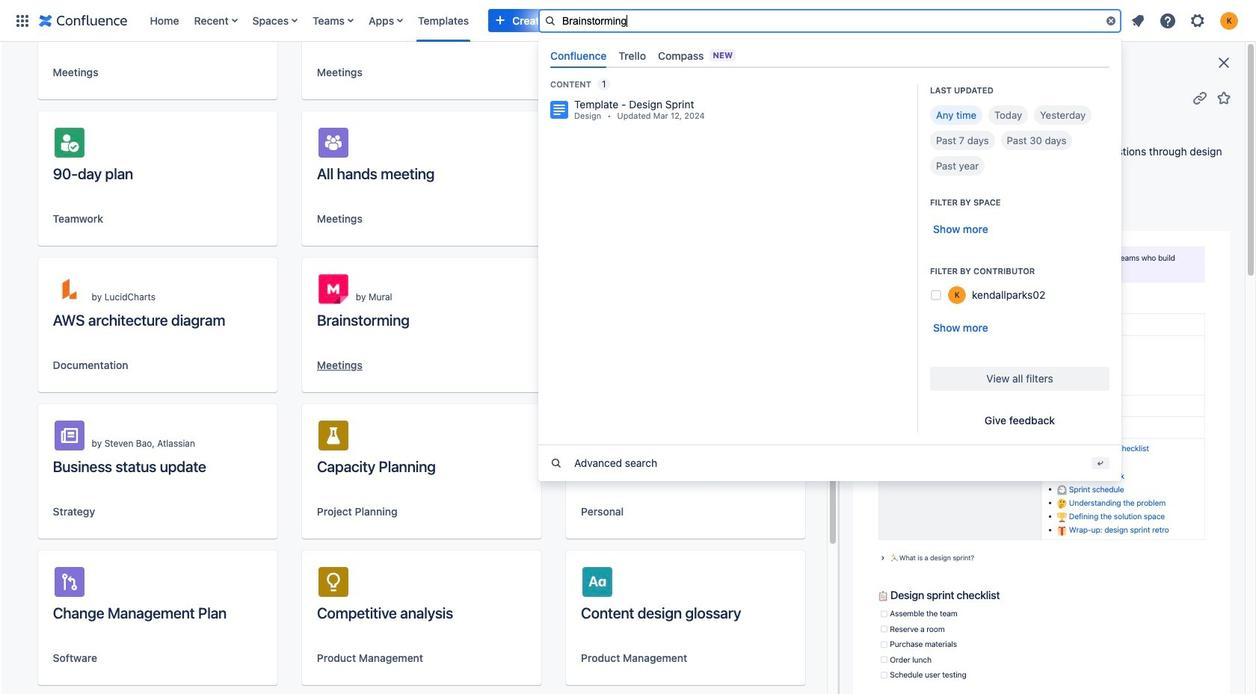 Task type: locate. For each thing, give the bounding box(es) containing it.
1 horizontal spatial list
[[1125, 7, 1247, 34]]

clear search session image
[[1105, 15, 1117, 27]]

tab list
[[544, 43, 1116, 68]]

0 horizontal spatial list
[[142, 0, 880, 42]]

settings icon image
[[1189, 12, 1207, 30]]

last updated option group
[[930, 105, 1110, 176]]

list for premium image
[[1125, 7, 1247, 34]]

group
[[853, 189, 1025, 213]]

share link image
[[1191, 89, 1209, 107]]

confluence image
[[39, 12, 128, 30], [39, 12, 128, 30]]

list for appswitcher icon
[[142, 0, 880, 42]]

page image
[[550, 101, 568, 119]]

list
[[142, 0, 880, 42], [1125, 7, 1247, 34]]

1 tab from the left
[[544, 43, 613, 68]]

banner
[[0, 0, 1256, 481]]

help icon image
[[1159, 12, 1177, 30]]

tab
[[544, 43, 613, 68], [613, 43, 652, 68]]

premium image
[[890, 15, 902, 27]]

None search field
[[538, 9, 1122, 33]]



Task type: describe. For each thing, give the bounding box(es) containing it.
star design sprint image
[[1215, 89, 1233, 107]]

notification icon image
[[1129, 12, 1147, 30]]

close image
[[1215, 54, 1233, 72]]

appswitcher icon image
[[13, 12, 31, 30]]

search image
[[544, 15, 556, 27]]

your profile and preferences image
[[1221, 12, 1238, 30]]

2 tab from the left
[[613, 43, 652, 68]]

Search Confluence field
[[538, 9, 1122, 33]]

advanced search image
[[550, 457, 562, 469]]

previous template image
[[847, 54, 865, 72]]

next template image
[[874, 54, 892, 72]]

global element
[[9, 0, 880, 42]]



Task type: vqa. For each thing, say whether or not it's contained in the screenshot.
Previous template icon
yes



